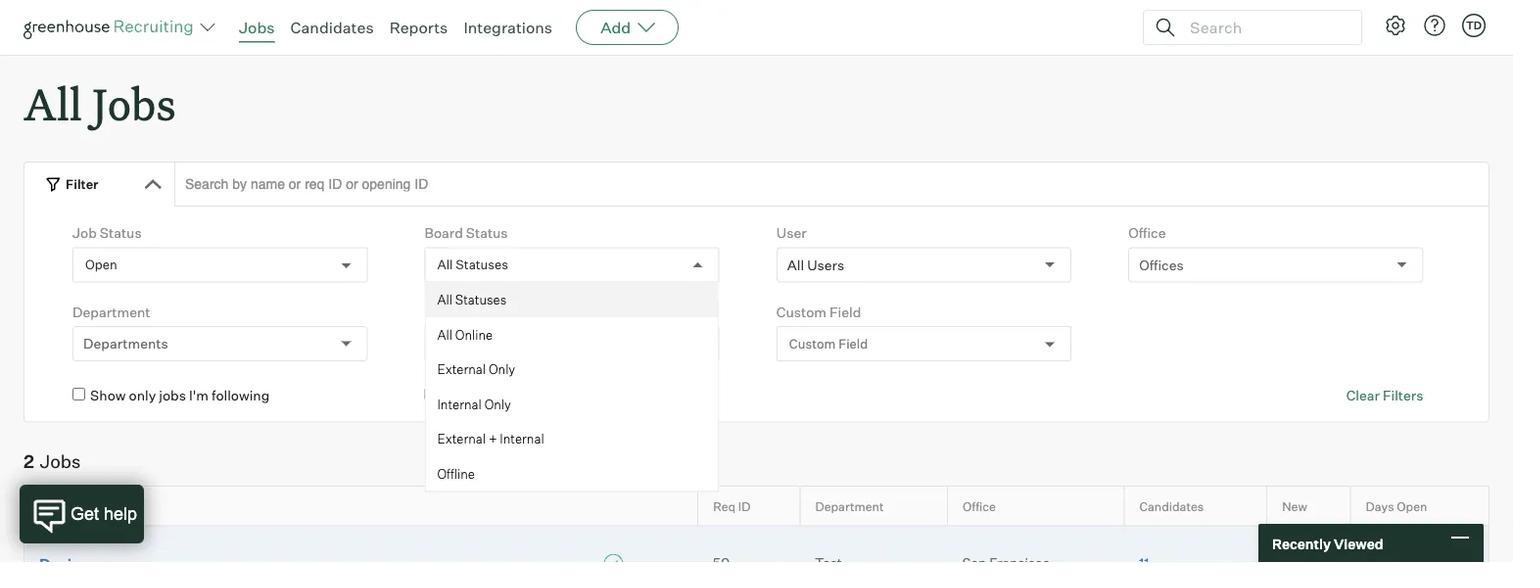 Task type: describe. For each thing, give the bounding box(es) containing it.
jobs link
[[239, 18, 275, 37]]

2
[[24, 451, 34, 473]]

td
[[1466, 19, 1482, 32]]

all left the users
[[787, 256, 804, 274]]

viewed
[[1334, 535, 1384, 552]]

external only
[[437, 362, 515, 377]]

external for external only
[[437, 362, 486, 377]]

job status
[[73, 225, 142, 242]]

only for jobs
[[129, 387, 156, 404]]

jobs for 2 jobs
[[40, 451, 81, 473]]

td button
[[1463, 14, 1486, 37]]

show for show only template jobs
[[442, 387, 478, 404]]

1 vertical spatial custom
[[789, 336, 836, 352]]

1 vertical spatial department
[[815, 499, 884, 514]]

board status
[[425, 225, 508, 242]]

show only jobs i'm following
[[90, 387, 270, 404]]

add button
[[576, 10, 679, 45]]

show for show only jobs i'm following
[[90, 387, 126, 404]]

1 vertical spatial internal
[[500, 431, 544, 447]]

1 horizontal spatial open
[[1397, 499, 1428, 514]]

td button
[[1459, 10, 1490, 41]]

req id
[[713, 499, 751, 514]]

clear filters link
[[1347, 386, 1424, 405]]

1 horizontal spatial office
[[1129, 225, 1166, 242]]

departments
[[83, 335, 168, 352]]

Show only jobs I'm following checkbox
[[73, 388, 85, 401]]

0 vertical spatial department
[[73, 303, 150, 321]]

recently
[[1273, 535, 1331, 552]]

i'm
[[189, 387, 209, 404]]

2 jobs
[[24, 451, 81, 473]]

job for job status
[[73, 225, 97, 242]]

clear filters
[[1347, 387, 1424, 404]]

2 jobs from the left
[[571, 387, 599, 404]]

0 vertical spatial open
[[85, 257, 117, 273]]

recently viewed
[[1273, 535, 1384, 552]]

all online
[[437, 327, 493, 343]]

1 jobs from the left
[[159, 387, 186, 404]]

reports link
[[390, 18, 448, 37]]

all jobs
[[24, 74, 176, 132]]

filters
[[1383, 387, 1424, 404]]

0 vertical spatial field
[[830, 303, 861, 321]]

user
[[777, 225, 807, 242]]

id
[[738, 499, 751, 514]]

all down role
[[437, 327, 452, 343]]

1 vertical spatial statuses
[[455, 292, 507, 308]]

role
[[425, 303, 453, 321]]

all users
[[787, 256, 845, 274]]

0 vertical spatial candidates
[[290, 18, 374, 37]]

online
[[455, 327, 493, 343]]

board
[[425, 225, 463, 242]]

0 vertical spatial custom
[[777, 303, 827, 321]]

1 vertical spatial field
[[839, 336, 868, 352]]

integrations link
[[464, 18, 553, 37]]



Task type: locate. For each thing, give the bounding box(es) containing it.
reports
[[390, 18, 448, 37]]

0 horizontal spatial open
[[85, 257, 117, 273]]

1 vertical spatial jobs
[[92, 74, 176, 132]]

status for job status
[[100, 225, 142, 242]]

following
[[212, 387, 270, 404]]

custom
[[777, 303, 827, 321], [789, 336, 836, 352]]

internal only
[[437, 396, 511, 412]]

jobs for all jobs
[[92, 74, 176, 132]]

all statuses
[[437, 257, 508, 273], [437, 292, 507, 308]]

all statuses up online
[[437, 292, 507, 308]]

1 vertical spatial all statuses
[[437, 292, 507, 308]]

1 horizontal spatial internal
[[500, 431, 544, 447]]

only up +
[[485, 396, 511, 412]]

2 all statuses from the top
[[437, 292, 507, 308]]

jobs right template
[[571, 387, 599, 404]]

only down departments
[[129, 387, 156, 404]]

all up filter
[[24, 74, 82, 132]]

all down board
[[437, 257, 453, 273]]

2 horizontal spatial jobs
[[239, 18, 275, 37]]

open down job status
[[85, 257, 117, 273]]

0 horizontal spatial show
[[90, 387, 126, 404]]

greenhouse recruiting image
[[24, 16, 200, 39]]

Search text field
[[1185, 13, 1344, 42]]

2 only from the left
[[481, 387, 508, 404]]

only for external only
[[489, 362, 515, 377]]

external for external + internal
[[437, 431, 486, 447]]

internal right +
[[500, 431, 544, 447]]

0 vertical spatial jobs
[[239, 18, 275, 37]]

add
[[601, 18, 631, 37]]

external left +
[[437, 431, 486, 447]]

days
[[1366, 499, 1395, 514]]

0 vertical spatial only
[[489, 362, 515, 377]]

custom field down the users
[[789, 336, 868, 352]]

statuses up online
[[455, 292, 507, 308]]

job down 2 jobs
[[39, 499, 61, 514]]

req
[[713, 499, 736, 514]]

statuses down 'board status'
[[456, 257, 508, 273]]

job for job
[[39, 499, 61, 514]]

0 horizontal spatial job
[[39, 499, 61, 514]]

show
[[90, 387, 126, 404], [442, 387, 478, 404]]

only for template
[[481, 387, 508, 404]]

1 horizontal spatial show
[[442, 387, 478, 404]]

Show only template jobs checkbox
[[425, 388, 437, 401]]

2 status from the left
[[466, 225, 508, 242]]

1 vertical spatial job
[[39, 499, 61, 514]]

jobs left candidates link
[[239, 18, 275, 37]]

candidates link
[[290, 18, 374, 37]]

custom field down all users
[[777, 303, 861, 321]]

1 horizontal spatial candidates
[[1140, 499, 1204, 514]]

jobs
[[239, 18, 275, 37], [92, 74, 176, 132], [40, 451, 81, 473]]

only
[[489, 362, 515, 377], [485, 396, 511, 412]]

0 horizontal spatial jobs
[[159, 387, 186, 404]]

status
[[100, 225, 142, 242], [466, 225, 508, 242]]

1 external from the top
[[437, 362, 486, 377]]

open right days
[[1397, 499, 1428, 514]]

show right 'show only jobs i'm following' option
[[90, 387, 126, 404]]

1 horizontal spatial jobs
[[92, 74, 176, 132]]

1 show from the left
[[90, 387, 126, 404]]

+
[[489, 431, 497, 447]]

offices
[[1140, 256, 1184, 274]]

offline
[[437, 466, 475, 482]]

external + internal
[[437, 431, 544, 447]]

0 horizontal spatial candidates
[[290, 18, 374, 37]]

status for board status
[[466, 225, 508, 242]]

1 vertical spatial office
[[963, 499, 996, 514]]

candidates
[[290, 18, 374, 37], [1140, 499, 1204, 514]]

1 horizontal spatial job
[[73, 225, 97, 242]]

0 vertical spatial external
[[437, 362, 486, 377]]

0 horizontal spatial office
[[963, 499, 996, 514]]

1 vertical spatial external
[[437, 431, 486, 447]]

template
[[511, 387, 568, 404]]

0 vertical spatial all statuses
[[437, 257, 508, 273]]

integrations
[[464, 18, 553, 37]]

1 only from the left
[[129, 387, 156, 404]]

2 show from the left
[[442, 387, 478, 404]]

1 horizontal spatial jobs
[[571, 387, 599, 404]]

days open
[[1366, 499, 1428, 514]]

1 vertical spatial candidates
[[1140, 499, 1204, 514]]

clear
[[1347, 387, 1380, 404]]

filter
[[66, 176, 98, 192]]

1 vertical spatial open
[[1397, 499, 1428, 514]]

0 horizontal spatial internal
[[437, 396, 482, 412]]

0 vertical spatial job
[[73, 225, 97, 242]]

internal down external only
[[437, 396, 482, 412]]

0 vertical spatial custom field
[[777, 303, 861, 321]]

0 horizontal spatial jobs
[[40, 451, 81, 473]]

Search by name or req ID or opening ID text field
[[174, 162, 1490, 207]]

2 vertical spatial jobs
[[40, 451, 81, 473]]

0 horizontal spatial only
[[129, 387, 156, 404]]

jobs right 2
[[40, 451, 81, 473]]

office
[[1129, 225, 1166, 242], [963, 499, 996, 514]]

0 vertical spatial internal
[[437, 396, 482, 412]]

1 status from the left
[[100, 225, 142, 242]]

only up show only template jobs
[[489, 362, 515, 377]]

custom down all users
[[777, 303, 827, 321]]

new
[[1282, 499, 1308, 514]]

only for internal only
[[485, 396, 511, 412]]

1 horizontal spatial status
[[466, 225, 508, 242]]

external down all online in the left of the page
[[437, 362, 486, 377]]

external
[[437, 362, 486, 377], [437, 431, 486, 447]]

0 horizontal spatial department
[[73, 303, 150, 321]]

1 vertical spatial only
[[485, 396, 511, 412]]

1 vertical spatial custom field
[[789, 336, 868, 352]]

only down external only
[[481, 387, 508, 404]]

field
[[830, 303, 861, 321], [839, 336, 868, 352]]

configure image
[[1384, 14, 1408, 37]]

open
[[85, 257, 117, 273], [1397, 499, 1428, 514]]

only
[[129, 387, 156, 404], [481, 387, 508, 404]]

all users option
[[787, 256, 845, 274]]

show only template jobs
[[442, 387, 599, 404]]

statuses
[[456, 257, 508, 273], [455, 292, 507, 308]]

all up all online in the left of the page
[[437, 292, 452, 308]]

job
[[73, 225, 97, 242], [39, 499, 61, 514]]

show right show only template jobs checkbox
[[442, 387, 478, 404]]

0 vertical spatial office
[[1129, 225, 1166, 242]]

1 horizontal spatial only
[[481, 387, 508, 404]]

jobs left i'm
[[159, 387, 186, 404]]

department
[[73, 303, 150, 321], [815, 499, 884, 514]]

all statuses down 'board status'
[[437, 257, 508, 273]]

1 horizontal spatial department
[[815, 499, 884, 514]]

jobs
[[159, 387, 186, 404], [571, 387, 599, 404]]

all
[[24, 74, 82, 132], [787, 256, 804, 274], [437, 257, 453, 273], [437, 292, 452, 308], [437, 327, 452, 343]]

custom field
[[777, 303, 861, 321], [789, 336, 868, 352]]

internal
[[437, 396, 482, 412], [500, 431, 544, 447]]

custom down all users option
[[789, 336, 836, 352]]

1 all statuses from the top
[[437, 257, 508, 273]]

0 horizontal spatial status
[[100, 225, 142, 242]]

job down filter
[[73, 225, 97, 242]]

jobs down greenhouse recruiting "image" at the top left
[[92, 74, 176, 132]]

2 external from the top
[[437, 431, 486, 447]]

users
[[807, 256, 845, 274]]

0 vertical spatial statuses
[[456, 257, 508, 273]]



Task type: vqa. For each thing, say whether or not it's contained in the screenshot.
Name
no



